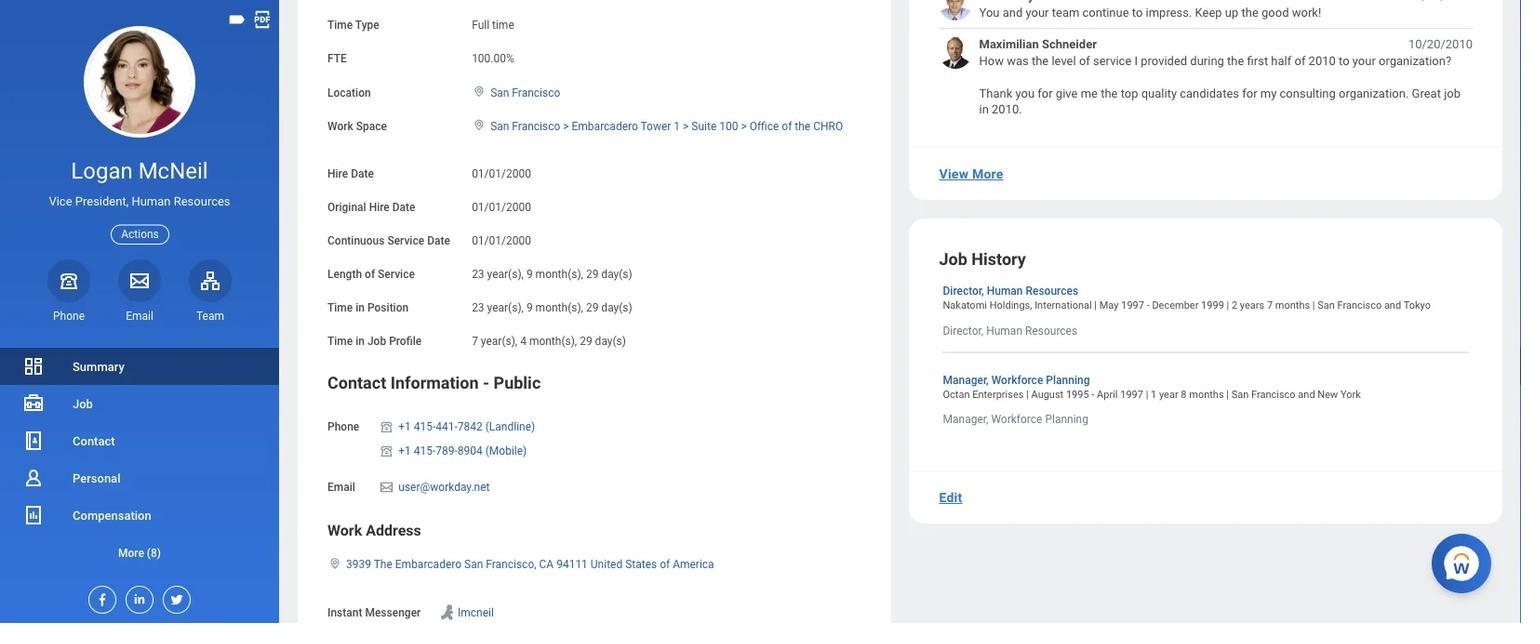 Task type: locate. For each thing, give the bounding box(es) containing it.
human
[[132, 195, 171, 209], [987, 285, 1023, 298], [987, 324, 1023, 337]]

in inside how was the level of service i provided during the first half of 2010 to your organization? thank you for give me the top quality candidates for my consulting organization. great job in 2010.
[[980, 102, 989, 116]]

1 vertical spatial 23 year(s), 9 month(s), 29 day(s)
[[472, 301, 633, 314]]

actions button
[[111, 225, 169, 245]]

location image
[[472, 85, 487, 98], [472, 119, 487, 132], [328, 558, 343, 571]]

director, human resources up holdings,
[[943, 285, 1079, 298]]

phone image left 789-
[[378, 444, 395, 459]]

workforce
[[992, 374, 1044, 387], [992, 413, 1043, 426]]

location image down 100.00%
[[472, 85, 487, 98]]

date up continuous service date
[[393, 201, 416, 214]]

resources
[[174, 195, 230, 209], [1026, 285, 1079, 298], [1026, 324, 1078, 337]]

1 vertical spatial month(s),
[[536, 301, 584, 314]]

01/01/2000 for hire date
[[472, 167, 531, 180]]

> left tower
[[563, 119, 569, 133]]

29 down time in position "element"
[[580, 335, 593, 348]]

1 horizontal spatial 7
[[1268, 300, 1273, 311]]

how
[[980, 53, 1004, 67]]

work address
[[328, 522, 421, 540]]

0 vertical spatial human
[[132, 195, 171, 209]]

contact for contact
[[73, 434, 115, 448]]

1997 right may
[[1122, 300, 1145, 311]]

time down time in position
[[328, 335, 353, 348]]

3 time from the top
[[328, 335, 353, 348]]

manager, workforce planning up enterprises
[[943, 374, 1090, 387]]

list containing summary
[[0, 348, 279, 572]]

0 vertical spatial planning
[[1047, 374, 1090, 387]]

7 inside time in job profile element
[[472, 335, 478, 348]]

the left first in the top of the page
[[1228, 53, 1245, 67]]

job link
[[0, 385, 279, 423]]

2 9 from the top
[[527, 301, 533, 314]]

9
[[527, 268, 533, 281], [527, 301, 533, 314]]

0 vertical spatial +1
[[399, 421, 411, 434]]

email up summary link
[[126, 310, 153, 323]]

san down 100.00%
[[491, 86, 510, 99]]

1 phone image from the top
[[378, 420, 395, 435]]

9 up time in position "element"
[[527, 268, 533, 281]]

in for 23 year(s), 9 month(s), 29 day(s)
[[356, 301, 365, 314]]

0 vertical spatial your
[[1026, 5, 1049, 19]]

415- up 789-
[[414, 421, 436, 434]]

job for job
[[73, 397, 93, 411]]

tag image
[[227, 9, 248, 30]]

0 vertical spatial contact
[[328, 374, 387, 393]]

year(s), inside length of service element
[[487, 268, 524, 281]]

01/01/2000
[[472, 167, 531, 180], [472, 201, 531, 214], [472, 234, 531, 247]]

2 +1 from the top
[[399, 445, 411, 458]]

1 time from the top
[[328, 19, 353, 32]]

1 vertical spatial email
[[328, 481, 355, 494]]

01/01/2000 for continuous service date
[[472, 234, 531, 247]]

resources up the international
[[1026, 285, 1079, 298]]

contact up personal
[[73, 434, 115, 448]]

01/01/2000 up original hire date element
[[472, 167, 531, 180]]

0 vertical spatial workforce
[[992, 374, 1044, 387]]

more (8)
[[118, 547, 161, 560]]

your
[[1026, 5, 1049, 19], [1353, 53, 1376, 67]]

embarcadero
[[572, 119, 638, 133], [395, 559, 462, 572]]

+1 for +1 415-441-7842 (landline)
[[399, 421, 411, 434]]

7 right years
[[1268, 300, 1273, 311]]

1 vertical spatial year(s),
[[487, 301, 524, 314]]

for right you
[[1038, 86, 1053, 100]]

top
[[1121, 86, 1139, 100]]

year(s), up 4
[[487, 301, 524, 314]]

0 vertical spatial 29
[[586, 268, 599, 281]]

view team image
[[199, 270, 222, 292]]

of
[[1080, 53, 1091, 67], [1295, 53, 1306, 67], [782, 119, 792, 133], [365, 268, 375, 281], [660, 559, 670, 572]]

year(s), inside time in position "element"
[[487, 301, 524, 314]]

location image for work space
[[472, 119, 487, 132]]

0 horizontal spatial email
[[126, 310, 153, 323]]

and right you
[[1003, 5, 1023, 19]]

san left francisco,
[[464, 559, 483, 572]]

director, human resources down holdings,
[[943, 324, 1078, 337]]

work left the space
[[328, 119, 353, 133]]

mail image inside popup button
[[128, 270, 151, 292]]

0 vertical spatial month(s),
[[536, 268, 584, 281]]

was
[[1007, 53, 1029, 67]]

office
[[750, 119, 779, 133]]

1 vertical spatial embarcadero
[[395, 559, 462, 572]]

- inside group
[[483, 374, 490, 393]]

9 inside length of service element
[[527, 268, 533, 281]]

contact image
[[22, 430, 45, 452]]

1 vertical spatial 29
[[586, 301, 599, 314]]

more left (8)
[[118, 547, 144, 560]]

day(s) up time in job profile element
[[602, 301, 633, 314]]

month(s), inside time in position "element"
[[536, 301, 584, 314]]

1 vertical spatial 9
[[527, 301, 533, 314]]

job image
[[22, 393, 45, 415]]

8
[[1182, 389, 1187, 400]]

1 23 from the top
[[472, 268, 485, 281]]

0 vertical spatial more
[[973, 166, 1004, 182]]

job left profile
[[368, 335, 386, 348]]

0 horizontal spatial mail image
[[128, 270, 151, 292]]

resources down mcneil
[[174, 195, 230, 209]]

logan
[[71, 158, 133, 184]]

time down "length" at left top
[[328, 301, 353, 314]]

0 vertical spatial time
[[328, 19, 353, 32]]

23 inside length of service element
[[472, 268, 485, 281]]

1 horizontal spatial your
[[1353, 53, 1376, 67]]

job down summary
[[73, 397, 93, 411]]

time for time in job profile
[[328, 335, 353, 348]]

contact information - public
[[328, 374, 541, 393]]

time for time type
[[328, 19, 353, 32]]

0 horizontal spatial -
[[483, 374, 490, 393]]

and inside list
[[1003, 5, 1023, 19]]

francisco down 100.00%
[[512, 86, 561, 99]]

0 vertical spatial work
[[328, 119, 353, 133]]

1 vertical spatial your
[[1353, 53, 1376, 67]]

thank
[[980, 86, 1013, 100]]

job inside 'job' link
[[73, 397, 93, 411]]

continuous
[[328, 234, 385, 247]]

0 vertical spatial email
[[126, 310, 153, 323]]

date
[[351, 167, 374, 180], [393, 201, 416, 214], [427, 234, 450, 247]]

personal image
[[22, 467, 45, 490]]

continuous service date element
[[472, 223, 531, 248]]

lmcneil
[[458, 606, 494, 619]]

mail image up address
[[378, 480, 395, 495]]

1 vertical spatial manager,
[[943, 413, 989, 426]]

compensation image
[[22, 504, 45, 527]]

hire up original
[[328, 167, 348, 180]]

0 horizontal spatial your
[[1026, 5, 1049, 19]]

day(s) inside length of service element
[[602, 268, 633, 281]]

workforce down enterprises
[[992, 413, 1043, 426]]

4
[[520, 335, 527, 348]]

location
[[328, 86, 371, 99]]

+1 left 789-
[[399, 445, 411, 458]]

work up 3939
[[328, 522, 362, 540]]

0 vertical spatial location image
[[472, 85, 487, 98]]

consulting
[[1280, 86, 1336, 100]]

| down manager, workforce planning link
[[1027, 389, 1029, 400]]

space
[[356, 119, 387, 133]]

1 23 year(s), 9 month(s), 29 day(s) from the top
[[472, 268, 633, 281]]

1 vertical spatial 1997
[[1121, 389, 1144, 400]]

1 horizontal spatial list
[[940, 0, 1473, 117]]

789-
[[436, 445, 458, 458]]

0 horizontal spatial list
[[0, 348, 279, 572]]

date up original hire date
[[351, 167, 374, 180]]

linkedin image
[[127, 587, 147, 607]]

service down continuous service date
[[378, 268, 415, 281]]

0 horizontal spatial months
[[1190, 389, 1225, 400]]

0 vertical spatial resources
[[174, 195, 230, 209]]

29 for time in position
[[586, 301, 599, 314]]

1 horizontal spatial embarcadero
[[572, 119, 638, 133]]

tower
[[641, 119, 671, 133]]

| left may
[[1095, 300, 1097, 311]]

of right the states
[[660, 559, 670, 572]]

3 01/01/2000 from the top
[[472, 234, 531, 247]]

phone image for +1 415-789-8904 (mobile)
[[378, 444, 395, 459]]

0 horizontal spatial and
[[1003, 5, 1023, 19]]

day(s) down time in position "element"
[[595, 335, 626, 348]]

user@workday.net
[[399, 481, 490, 494]]

email up work address
[[328, 481, 355, 494]]

1 for from the left
[[1038, 86, 1053, 100]]

3939 the embarcadero san francisco, ca 94111 united states of america link
[[346, 555, 715, 572]]

in down time in position
[[356, 335, 365, 348]]

employee's photo (oliver reynolds) image
[[940, 0, 972, 20]]

embarcadero right the
[[395, 559, 462, 572]]

1 vertical spatial director, human resources
[[943, 324, 1078, 337]]

san francisco link
[[491, 82, 561, 99]]

>
[[563, 119, 569, 133], [683, 119, 689, 133], [741, 119, 747, 133]]

more
[[973, 166, 1004, 182], [118, 547, 144, 560]]

- left "april"
[[1092, 389, 1095, 400]]

work inside the contact information - public group
[[328, 522, 362, 540]]

month(s), up time in job profile element
[[536, 301, 584, 314]]

| right 8
[[1227, 389, 1230, 400]]

2 01/01/2000 from the top
[[472, 201, 531, 214]]

0 horizontal spatial for
[[1038, 86, 1053, 100]]

415- down 441-
[[414, 445, 436, 458]]

year(s),
[[487, 268, 524, 281], [487, 301, 524, 314], [481, 335, 518, 348]]

0 vertical spatial year(s),
[[487, 268, 524, 281]]

0 vertical spatial 415-
[[414, 421, 436, 434]]

415- for 441-
[[414, 421, 436, 434]]

- left public
[[483, 374, 490, 393]]

organization?
[[1379, 53, 1452, 67]]

1 horizontal spatial to
[[1339, 53, 1350, 67]]

to left impress.
[[1133, 5, 1143, 19]]

phone inside popup button
[[53, 310, 85, 323]]

23 year(s), 9 month(s), 29 day(s) up time in job profile element
[[472, 301, 633, 314]]

and left new at the bottom right
[[1299, 389, 1316, 400]]

phone image left 441-
[[378, 420, 395, 435]]

0 vertical spatial 01/01/2000
[[472, 167, 531, 180]]

1 left 'year'
[[1151, 389, 1157, 400]]

29 up time in position "element"
[[586, 268, 599, 281]]

time
[[492, 19, 514, 32]]

logan mcneil
[[71, 158, 208, 184]]

2 415- from the top
[[414, 445, 436, 458]]

up
[[1226, 5, 1239, 19]]

human up holdings,
[[987, 285, 1023, 298]]

1 horizontal spatial for
[[1243, 86, 1258, 100]]

job history
[[940, 250, 1027, 270]]

29 inside time in job profile element
[[580, 335, 593, 348]]

your inside how was the level of service i provided during the first half of 2010 to your organization? thank you for give me the top quality candidates for my consulting organization. great job in 2010.
[[1353, 53, 1376, 67]]

year(s), for time in job profile
[[481, 335, 518, 348]]

time in position element
[[472, 290, 633, 315]]

2 phone image from the top
[[378, 444, 395, 459]]

tokyo
[[1404, 300, 1432, 311]]

2 vertical spatial date
[[427, 234, 450, 247]]

29 inside length of service element
[[586, 268, 599, 281]]

the right me
[[1101, 86, 1118, 100]]

hire date element
[[472, 156, 531, 181]]

full time element
[[472, 15, 514, 32]]

time
[[328, 19, 353, 32], [328, 301, 353, 314], [328, 335, 353, 348]]

1 vertical spatial director,
[[943, 324, 984, 337]]

date for hire
[[393, 201, 416, 214]]

phone image
[[378, 420, 395, 435], [378, 444, 395, 459]]

service
[[388, 234, 425, 247], [378, 268, 415, 281]]

location image left 3939
[[328, 558, 343, 571]]

29 for length of service
[[586, 268, 599, 281]]

maximilian schneider link
[[980, 36, 1097, 53]]

- left december
[[1147, 300, 1150, 311]]

contact inside group
[[328, 374, 387, 393]]

0 vertical spatial 7
[[1268, 300, 1273, 311]]

user@workday.net link
[[399, 478, 490, 494]]

day(s) inside time in job profile element
[[595, 335, 626, 348]]

1 vertical spatial in
[[356, 301, 365, 314]]

director, human resources link
[[943, 281, 1079, 298]]

2 vertical spatial 29
[[580, 335, 593, 348]]

position
[[368, 301, 409, 314]]

job left history
[[940, 250, 968, 270]]

0 horizontal spatial to
[[1133, 5, 1143, 19]]

2 vertical spatial month(s),
[[530, 335, 577, 348]]

phone down the time in job profile
[[328, 421, 360, 434]]

view printable version (pdf) image
[[252, 9, 273, 30]]

phone down phone image
[[53, 310, 85, 323]]

in down thank
[[980, 102, 989, 116]]

job
[[940, 250, 968, 270], [368, 335, 386, 348], [73, 397, 93, 411]]

human down logan mcneil
[[132, 195, 171, 209]]

1 vertical spatial human
[[987, 285, 1023, 298]]

month(s), inside length of service element
[[536, 268, 584, 281]]

for
[[1038, 86, 1053, 100], [1243, 86, 1258, 100]]

view more button
[[932, 156, 1011, 193]]

during
[[1191, 53, 1225, 67]]

contact
[[328, 374, 387, 393], [73, 434, 115, 448]]

1
[[674, 119, 681, 133], [1151, 389, 1157, 400]]

7
[[1268, 300, 1273, 311], [472, 335, 478, 348]]

phone image
[[56, 270, 82, 292]]

0 vertical spatial in
[[980, 102, 989, 116]]

0 horizontal spatial job
[[73, 397, 93, 411]]

nakatomi holdings, international   |   may 1997 - december 1999 | 2 years 7 months | san francisco and tokyo
[[943, 300, 1432, 311]]

team
[[196, 310, 224, 323]]

me
[[1081, 86, 1098, 100]]

0 vertical spatial phone image
[[378, 420, 395, 435]]

2 manager, workforce planning from the top
[[943, 413, 1089, 426]]

embarcadero left tower
[[572, 119, 638, 133]]

0 vertical spatial list
[[940, 0, 1473, 117]]

1 01/01/2000 from the top
[[472, 167, 531, 180]]

0 vertical spatial 23 year(s), 9 month(s), 29 day(s)
[[472, 268, 633, 281]]

address
[[366, 522, 421, 540]]

0 horizontal spatial contact
[[73, 434, 115, 448]]

1 horizontal spatial contact
[[328, 374, 387, 393]]

> left suite
[[683, 119, 689, 133]]

employee's photo (maximilian schneider) image
[[940, 36, 972, 69]]

1 415- from the top
[[414, 421, 436, 434]]

contact inside navigation pane region
[[73, 434, 115, 448]]

to inside how was the level of service i provided during the first half of 2010 to your organization? thank you for give me the top quality candidates for my consulting organization. great job in 2010.
[[1339, 53, 1350, 67]]

resources down the international
[[1026, 324, 1078, 337]]

manager, down octan
[[943, 413, 989, 426]]

work!
[[1293, 5, 1322, 19]]

twitter image
[[164, 587, 184, 608]]

work
[[328, 119, 353, 133], [328, 522, 362, 540]]

more right view
[[973, 166, 1004, 182]]

2 vertical spatial time
[[328, 335, 353, 348]]

months right years
[[1276, 300, 1311, 311]]

the left chro at the right top
[[795, 119, 811, 133]]

0 vertical spatial job
[[940, 250, 968, 270]]

1 horizontal spatial email
[[328, 481, 355, 494]]

3939 the embarcadero san francisco, ca 94111 united states of america
[[346, 559, 715, 572]]

1 director, human resources from the top
[[943, 285, 1079, 298]]

great
[[1413, 86, 1442, 100]]

day(s) inside time in position "element"
[[602, 301, 633, 314]]

1 horizontal spatial 1
[[1151, 389, 1157, 400]]

+1 left 441-
[[399, 421, 411, 434]]

1 horizontal spatial >
[[683, 119, 689, 133]]

workforce up enterprises
[[992, 374, 1044, 387]]

contact down the time in job profile
[[328, 374, 387, 393]]

planning inside manager, workforce planning link
[[1047, 374, 1090, 387]]

1 9 from the top
[[527, 268, 533, 281]]

planning
[[1047, 374, 1090, 387], [1046, 413, 1089, 426]]

23 inside time in position "element"
[[472, 301, 485, 314]]

2 horizontal spatial date
[[427, 234, 450, 247]]

francisco left new at the bottom right
[[1252, 389, 1296, 400]]

the down maximilian schneider link
[[1032, 53, 1049, 67]]

month(s), for time in job profile
[[530, 335, 577, 348]]

2 vertical spatial year(s),
[[481, 335, 518, 348]]

phone logan mcneil element
[[47, 309, 90, 324]]

year(s), left 4
[[481, 335, 518, 348]]

month(s), inside time in job profile element
[[530, 335, 577, 348]]

aim image
[[438, 603, 456, 622]]

my
[[1261, 86, 1277, 100]]

2 work from the top
[[328, 522, 362, 540]]

1997
[[1122, 300, 1145, 311], [1121, 389, 1144, 400]]

month(s), right 4
[[530, 335, 577, 348]]

2 23 year(s), 9 month(s), 29 day(s) from the top
[[472, 301, 633, 314]]

your left team
[[1026, 5, 1049, 19]]

month(s), up time in position "element"
[[536, 268, 584, 281]]

new
[[1318, 389, 1339, 400]]

provided
[[1141, 53, 1188, 67]]

director, up nakatomi
[[943, 285, 985, 298]]

in
[[980, 102, 989, 116], [356, 301, 365, 314], [356, 335, 365, 348]]

month(s), for length of service
[[536, 268, 584, 281]]

month(s), for time in position
[[536, 301, 584, 314]]

1 vertical spatial to
[[1339, 53, 1350, 67]]

1 vertical spatial workforce
[[992, 413, 1043, 426]]

1 vertical spatial job
[[368, 335, 386, 348]]

contact information - public group
[[328, 372, 861, 624]]

2 vertical spatial in
[[356, 335, 365, 348]]

1 vertical spatial work
[[328, 522, 362, 540]]

president,
[[75, 195, 129, 209]]

0 vertical spatial manager, workforce planning
[[943, 374, 1090, 387]]

of right half
[[1295, 53, 1306, 67]]

suite
[[692, 119, 717, 133]]

planning up 1995
[[1047, 374, 1090, 387]]

29 inside time in position "element"
[[586, 301, 599, 314]]

more (8) button
[[0, 534, 279, 572]]

months
[[1276, 300, 1311, 311], [1190, 389, 1225, 400]]

year(s), inside time in job profile element
[[481, 335, 518, 348]]

1 horizontal spatial months
[[1276, 300, 1311, 311]]

location image up hire date element
[[472, 119, 487, 132]]

manager, workforce planning link
[[943, 370, 1090, 387]]

san right 8
[[1232, 389, 1249, 400]]

1 vertical spatial more
[[118, 547, 144, 560]]

work for work space
[[328, 119, 353, 133]]

and
[[1003, 5, 1023, 19], [1385, 300, 1402, 311], [1299, 389, 1316, 400]]

0 horizontal spatial phone
[[53, 310, 85, 323]]

phone button
[[47, 259, 90, 324]]

length of service
[[328, 268, 415, 281]]

to right 2010
[[1339, 53, 1350, 67]]

resources inside navigation pane region
[[174, 195, 230, 209]]

2 vertical spatial location image
[[328, 558, 343, 571]]

1 vertical spatial list
[[0, 348, 279, 572]]

facebook image
[[89, 587, 110, 608]]

1 manager, from the top
[[943, 374, 989, 387]]

2 vertical spatial job
[[73, 397, 93, 411]]

2 horizontal spatial and
[[1385, 300, 1402, 311]]

phone inside the contact information - public group
[[328, 421, 360, 434]]

mail image
[[128, 270, 151, 292], [378, 480, 395, 495]]

1 vertical spatial day(s)
[[602, 301, 633, 314]]

1 vertical spatial manager, workforce planning
[[943, 413, 1089, 426]]

keep
[[1196, 5, 1223, 19]]

1 vertical spatial 7
[[472, 335, 478, 348]]

2 vertical spatial and
[[1299, 389, 1316, 400]]

1 right tower
[[674, 119, 681, 133]]

email inside the contact information - public group
[[328, 481, 355, 494]]

time in job profile
[[328, 335, 422, 348]]

list
[[940, 0, 1473, 117], [0, 348, 279, 572]]

1 vertical spatial location image
[[472, 119, 487, 132]]

director, down nakatomi
[[943, 324, 984, 337]]

human inside navigation pane region
[[132, 195, 171, 209]]

francisco
[[512, 86, 561, 99], [512, 119, 561, 133], [1338, 300, 1382, 311], [1252, 389, 1296, 400]]

you
[[1016, 86, 1035, 100]]

1 vertical spatial date
[[393, 201, 416, 214]]

0 vertical spatial 1
[[674, 119, 681, 133]]

time for time in position
[[328, 301, 353, 314]]

29
[[586, 268, 599, 281], [586, 301, 599, 314], [580, 335, 593, 348]]

1 vertical spatial hire
[[369, 201, 390, 214]]

0 vertical spatial mail image
[[128, 270, 151, 292]]

time type
[[328, 19, 379, 32]]

0 vertical spatial 1997
[[1122, 300, 1145, 311]]

service down original hire date
[[388, 234, 425, 247]]

your up organization.
[[1353, 53, 1376, 67]]

email logan mcneil element
[[118, 309, 161, 324]]

2 vertical spatial 01/01/2000
[[472, 234, 531, 247]]

2 23 from the top
[[472, 301, 485, 314]]

1 +1 from the top
[[399, 421, 411, 434]]

continuous service date
[[328, 234, 450, 247]]

mail image up email logan mcneil element
[[128, 270, 151, 292]]

9 inside time in position "element"
[[527, 301, 533, 314]]

29 for time in job profile
[[580, 335, 593, 348]]

2 time from the top
[[328, 301, 353, 314]]

9 up 4
[[527, 301, 533, 314]]

9 for length of service
[[527, 268, 533, 281]]

1 work from the top
[[328, 119, 353, 133]]

0 vertical spatial embarcadero
[[572, 119, 638, 133]]

work for work address
[[328, 522, 362, 540]]

1 vertical spatial 01/01/2000
[[472, 201, 531, 214]]

united
[[591, 559, 623, 572]]



Task type: describe. For each thing, give the bounding box(es) containing it.
0 vertical spatial date
[[351, 167, 374, 180]]

1995
[[1067, 389, 1090, 400]]

2
[[1232, 300, 1238, 311]]

history
[[972, 250, 1027, 270]]

1 vertical spatial service
[[378, 268, 415, 281]]

job
[[1445, 86, 1461, 100]]

location image for location
[[472, 85, 487, 98]]

23 for time in position
[[472, 301, 485, 314]]

1 vertical spatial resources
[[1026, 285, 1079, 298]]

| right years
[[1313, 300, 1316, 311]]

san inside "link"
[[491, 86, 510, 99]]

phone image for +1 415-441-7842 (landline)
[[378, 420, 395, 435]]

america
[[673, 559, 715, 572]]

day(s) for time in position
[[602, 301, 633, 314]]

1 vertical spatial 1
[[1151, 389, 1157, 400]]

of right office in the top of the page
[[782, 119, 792, 133]]

7 year(s), 4 month(s), 29 day(s)
[[472, 335, 626, 348]]

job for job history
[[940, 250, 968, 270]]

time in position
[[328, 301, 409, 314]]

organization.
[[1339, 86, 1410, 100]]

full
[[472, 19, 490, 32]]

contact information - public button
[[328, 374, 541, 393]]

i
[[1135, 53, 1138, 67]]

0 vertical spatial hire
[[328, 167, 348, 180]]

2 vertical spatial resources
[[1026, 324, 1078, 337]]

august
[[1032, 389, 1064, 400]]

+1 415-441-7842 (landline) link
[[399, 417, 535, 434]]

1 manager, workforce planning from the top
[[943, 374, 1090, 387]]

+1 for +1 415-789-8904 (mobile)
[[399, 445, 411, 458]]

half
[[1272, 53, 1292, 67]]

2 vertical spatial human
[[987, 324, 1023, 337]]

of inside the contact information - public group
[[660, 559, 670, 572]]

(landline)
[[486, 421, 535, 434]]

(8)
[[147, 547, 161, 560]]

3939
[[346, 559, 371, 572]]

1 horizontal spatial -
[[1092, 389, 1095, 400]]

quality
[[1142, 86, 1177, 100]]

francisco left tokyo
[[1338, 300, 1382, 311]]

email button
[[118, 259, 161, 324]]

nakatomi
[[943, 300, 988, 311]]

(mobile)
[[486, 445, 527, 458]]

navigation pane region
[[0, 0, 279, 624]]

mail image inside the contact information - public group
[[378, 480, 395, 495]]

of right "length" at left top
[[365, 268, 375, 281]]

415- for 789-
[[414, 445, 436, 458]]

23 year(s), 9 month(s), 29 day(s) for position
[[472, 301, 633, 314]]

instant
[[328, 606, 362, 619]]

7842
[[458, 421, 483, 434]]

date for service
[[427, 234, 450, 247]]

441-
[[436, 421, 458, 434]]

2 for from the left
[[1243, 86, 1258, 100]]

0 vertical spatial service
[[388, 234, 425, 247]]

edit
[[940, 490, 963, 506]]

23 year(s), 9 month(s), 29 day(s) for service
[[472, 268, 633, 281]]

more inside "button"
[[973, 166, 1004, 182]]

+1 415-789-8904 (mobile)
[[399, 445, 527, 458]]

original hire date element
[[472, 189, 531, 215]]

enterprises
[[973, 389, 1024, 400]]

san francisco
[[491, 86, 561, 99]]

international
[[1035, 300, 1092, 311]]

more inside dropdown button
[[118, 547, 144, 560]]

10/20/2010
[[1409, 37, 1473, 51]]

impress.
[[1146, 5, 1193, 19]]

location image for work address
[[328, 558, 343, 571]]

2 > from the left
[[683, 119, 689, 133]]

francisco inside "link"
[[512, 86, 561, 99]]

1 workforce from the top
[[992, 374, 1044, 387]]

1 horizontal spatial and
[[1299, 389, 1316, 400]]

0 vertical spatial to
[[1133, 5, 1143, 19]]

2 manager, from the top
[[943, 413, 989, 426]]

san francisco > embarcadero tower 1 > suite 100 > office of the chro
[[491, 119, 843, 133]]

compensation link
[[0, 497, 279, 534]]

how was the level of service i provided during the first half of 2010 to your organization? thank you for give me the top quality candidates for my consulting organization. great job in 2010.
[[980, 53, 1461, 116]]

+1 415-441-7842 (landline)
[[399, 421, 535, 434]]

view
[[940, 166, 969, 182]]

maximilian schneider
[[980, 37, 1097, 51]]

you
[[980, 5, 1000, 19]]

level
[[1052, 53, 1077, 67]]

summary image
[[22, 356, 45, 378]]

contact link
[[0, 423, 279, 460]]

continue
[[1083, 5, 1130, 19]]

the
[[374, 559, 393, 572]]

original hire date
[[328, 201, 416, 214]]

2 workforce from the top
[[992, 413, 1043, 426]]

chro
[[814, 119, 843, 133]]

team
[[1052, 5, 1080, 19]]

embarcadero inside the contact information - public group
[[395, 559, 462, 572]]

in for 7 year(s), 4 month(s), 29 day(s)
[[356, 335, 365, 348]]

| left 'year'
[[1146, 389, 1149, 400]]

time in job profile element
[[472, 324, 626, 349]]

francisco down san francisco on the top left of page
[[512, 119, 561, 133]]

2 director, human resources from the top
[[943, 324, 1078, 337]]

year
[[1160, 389, 1179, 400]]

01/01/2000 for original hire date
[[472, 201, 531, 214]]

email inside popup button
[[126, 310, 153, 323]]

1 > from the left
[[563, 119, 569, 133]]

view more
[[940, 166, 1004, 182]]

year(s), for time in position
[[487, 301, 524, 314]]

work space
[[328, 119, 387, 133]]

of right level
[[1080, 53, 1091, 67]]

1 vertical spatial planning
[[1046, 413, 1089, 426]]

hire date
[[328, 167, 374, 180]]

2 director, from the top
[[943, 324, 984, 337]]

san down san francisco on the top left of page
[[491, 119, 510, 133]]

original
[[328, 201, 366, 214]]

items selected list
[[378, 417, 565, 463]]

9 for time in position
[[527, 301, 533, 314]]

0 vertical spatial months
[[1276, 300, 1311, 311]]

fte element
[[472, 41, 515, 66]]

personal link
[[0, 460, 279, 497]]

profile
[[389, 335, 422, 348]]

years
[[1241, 300, 1265, 311]]

23 for length of service
[[472, 268, 485, 281]]

first
[[1248, 53, 1269, 67]]

states
[[626, 559, 657, 572]]

san right years
[[1318, 300, 1336, 311]]

year(s), for length of service
[[487, 268, 524, 281]]

messenger
[[365, 606, 421, 619]]

8904
[[458, 445, 483, 458]]

day(s) for length of service
[[602, 268, 633, 281]]

york
[[1341, 389, 1362, 400]]

1 vertical spatial months
[[1190, 389, 1225, 400]]

fte
[[328, 52, 347, 65]]

1 vertical spatial and
[[1385, 300, 1402, 311]]

the right up
[[1242, 5, 1259, 19]]

3 > from the left
[[741, 119, 747, 133]]

san inside the contact information - public group
[[464, 559, 483, 572]]

list containing you and your team continue to impress.  keep up the good work!
[[940, 0, 1473, 117]]

lmcneil link
[[458, 602, 494, 619]]

94111
[[557, 559, 588, 572]]

compensation
[[73, 509, 151, 523]]

december
[[1153, 300, 1199, 311]]

francisco,
[[486, 559, 537, 572]]

octan
[[943, 389, 970, 400]]

2010.
[[992, 102, 1023, 116]]

may
[[1100, 300, 1119, 311]]

length of service element
[[472, 257, 633, 282]]

1999
[[1202, 300, 1225, 311]]

ca
[[539, 559, 554, 572]]

| left 2
[[1227, 300, 1230, 311]]

1 horizontal spatial hire
[[369, 201, 390, 214]]

1 inside san francisco > embarcadero tower 1 > suite 100 > office of the chro link
[[674, 119, 681, 133]]

100.00%
[[472, 52, 515, 65]]

2 horizontal spatial -
[[1147, 300, 1150, 311]]

information
[[391, 374, 479, 393]]

team logan mcneil element
[[189, 309, 232, 324]]

holdings,
[[990, 300, 1033, 311]]

1 director, from the top
[[943, 285, 985, 298]]

day(s) for time in job profile
[[595, 335, 626, 348]]

contact for contact information - public
[[328, 374, 387, 393]]



Task type: vqa. For each thing, say whether or not it's contained in the screenshot.
(mobile)
yes



